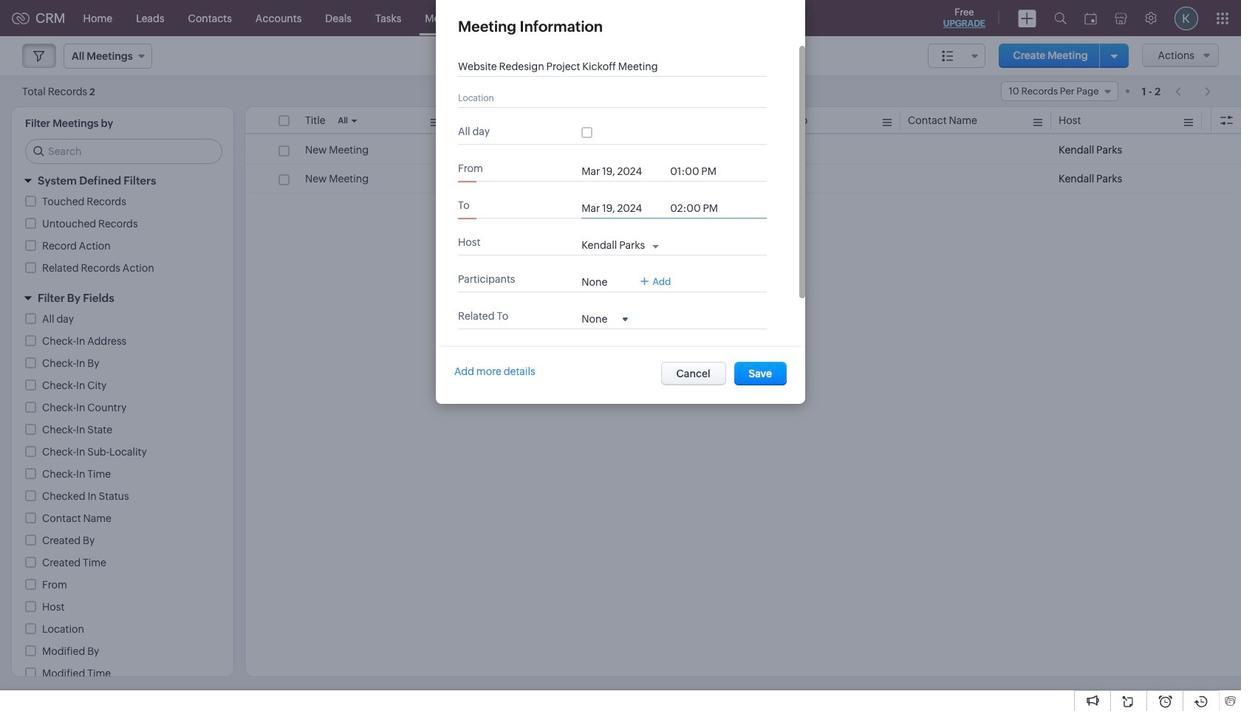 Task type: locate. For each thing, give the bounding box(es) containing it.
row group
[[245, 136, 1242, 194]]

hh:mm a text field for second mmm d, yyyy text box from the bottom
[[671, 166, 730, 177]]

Location text field
[[458, 92, 754, 103]]

1 hh:mm a text field from the top
[[671, 166, 730, 177]]

navigation
[[1169, 81, 1220, 102]]

1 vertical spatial hh:mm a text field
[[671, 203, 730, 214]]

hh:mm a text field
[[671, 166, 730, 177], [671, 203, 730, 214]]

2 hh:mm a text field from the top
[[671, 203, 730, 214]]

0 vertical spatial hh:mm a text field
[[671, 166, 730, 177]]

0 vertical spatial mmm d, yyyy text field
[[582, 166, 663, 177]]

Title text field
[[458, 61, 754, 72]]

None button
[[661, 362, 726, 386], [734, 362, 787, 386], [661, 362, 726, 386], [734, 362, 787, 386]]

mmm d, yyyy text field
[[582, 166, 663, 177], [582, 203, 663, 214]]

1 vertical spatial mmm d, yyyy text field
[[582, 203, 663, 214]]

None field
[[582, 312, 628, 325]]

logo image
[[12, 12, 30, 24]]



Task type: vqa. For each thing, say whether or not it's contained in the screenshot.
row group
yes



Task type: describe. For each thing, give the bounding box(es) containing it.
1 mmm d, yyyy text field from the top
[[582, 166, 663, 177]]

2 mmm d, yyyy text field from the top
[[582, 203, 663, 214]]

Search text field
[[26, 140, 222, 163]]

hh:mm a text field for second mmm d, yyyy text box
[[671, 203, 730, 214]]



